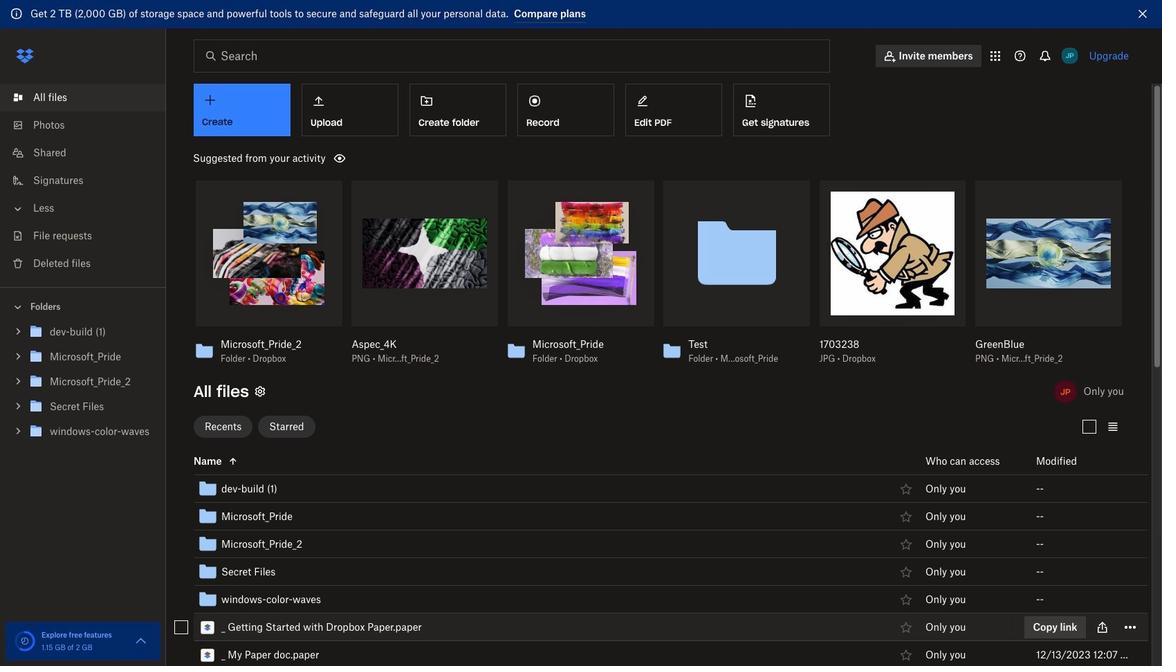 Task type: vqa. For each thing, say whether or not it's contained in the screenshot.
the "overlay" icon
no



Task type: locate. For each thing, give the bounding box(es) containing it.
add to starred image
[[898, 481, 915, 497], [898, 508, 915, 525], [898, 564, 915, 580], [898, 647, 915, 663]]

2 add to starred image from the top
[[898, 508, 915, 525]]

add to starred image inside name dev-build (1), modified 12/5/2023 3:18 pm, element
[[898, 481, 915, 497]]

add to starred image inside name _ getting started with dropbox paper.paper, modified 12/13/2023 12:00 pm, element
[[898, 619, 915, 636]]

name secret files, modified 11/21/2023 2:55 pm, element
[[163, 559, 1149, 586]]

add to starred image inside name microsoft_pride_2, modified 12/5/2023 3:20 pm, element
[[898, 536, 915, 553]]

alert
[[0, 0, 1163, 28]]

name dev-build (1), modified 12/5/2023 3:18 pm, element
[[163, 476, 1149, 503]]

add to starred image inside name _ my paper doc.paper, modified 12/13/2023 12:07 pm, element
[[898, 647, 915, 663]]

less image
[[11, 202, 25, 216]]

group
[[0, 317, 166, 454]]

table
[[163, 448, 1149, 666]]

add to starred image for name dev-build (1), modified 12/5/2023 3:18 pm, element
[[898, 481, 915, 497]]

list item
[[0, 83, 166, 111]]

3 add to starred image from the top
[[898, 564, 915, 580]]

name microsoft_pride, modified 12/5/2023 3:15 pm, element
[[163, 503, 1149, 531]]

3 add to starred image from the top
[[898, 619, 915, 636]]

1 add to starred image from the top
[[898, 481, 915, 497]]

add to starred image inside 'name windows-color-waves, modified 12/5/2023 3:19 pm,' element
[[898, 592, 915, 608]]

add to starred image inside name secret files, modified 11/21/2023 2:55 pm, element
[[898, 564, 915, 580]]

name _ getting started with dropbox paper.paper, modified 12/13/2023 12:00 pm, element
[[163, 614, 1149, 642]]

1 add to starred image from the top
[[898, 536, 915, 553]]

add to starred image for 'name windows-color-waves, modified 12/5/2023 3:19 pm,' element
[[898, 592, 915, 608]]

list
[[0, 75, 166, 287]]

1 vertical spatial add to starred image
[[898, 592, 915, 608]]

add to starred image
[[898, 536, 915, 553], [898, 592, 915, 608], [898, 619, 915, 636]]

2 vertical spatial add to starred image
[[898, 619, 915, 636]]

0 vertical spatial add to starred image
[[898, 536, 915, 553]]

2 add to starred image from the top
[[898, 592, 915, 608]]

4 add to starred image from the top
[[898, 647, 915, 663]]

add to starred image inside name microsoft_pride, modified 12/5/2023 3:15 pm, element
[[898, 508, 915, 525]]



Task type: describe. For each thing, give the bounding box(es) containing it.
dropbox image
[[11, 42, 39, 70]]

folder settings image
[[252, 384, 268, 400]]

add to starred image for name secret files, modified 11/21/2023 2:55 pm, element
[[898, 564, 915, 580]]

name windows-color-waves, modified 12/5/2023 3:19 pm, element
[[163, 586, 1149, 614]]

add to starred image for name microsoft_pride, modified 12/5/2023 3:15 pm, element at the bottom of the page
[[898, 508, 915, 525]]

add to starred image for name microsoft_pride_2, modified 12/5/2023 3:20 pm, element at the bottom
[[898, 536, 915, 553]]

Search in folder "Dropbox" text field
[[221, 47, 801, 64]]

add to starred image for name _ getting started with dropbox paper.paper, modified 12/13/2023 12:00 pm, element
[[898, 619, 915, 636]]

add to starred image for name _ my paper doc.paper, modified 12/13/2023 12:07 pm, element
[[898, 647, 915, 663]]

name microsoft_pride_2, modified 12/5/2023 3:20 pm, element
[[163, 531, 1149, 559]]

name _ my paper doc.paper, modified 12/13/2023 12:07 pm, element
[[163, 642, 1149, 666]]

quota usage progress bar
[[14, 630, 36, 653]]



